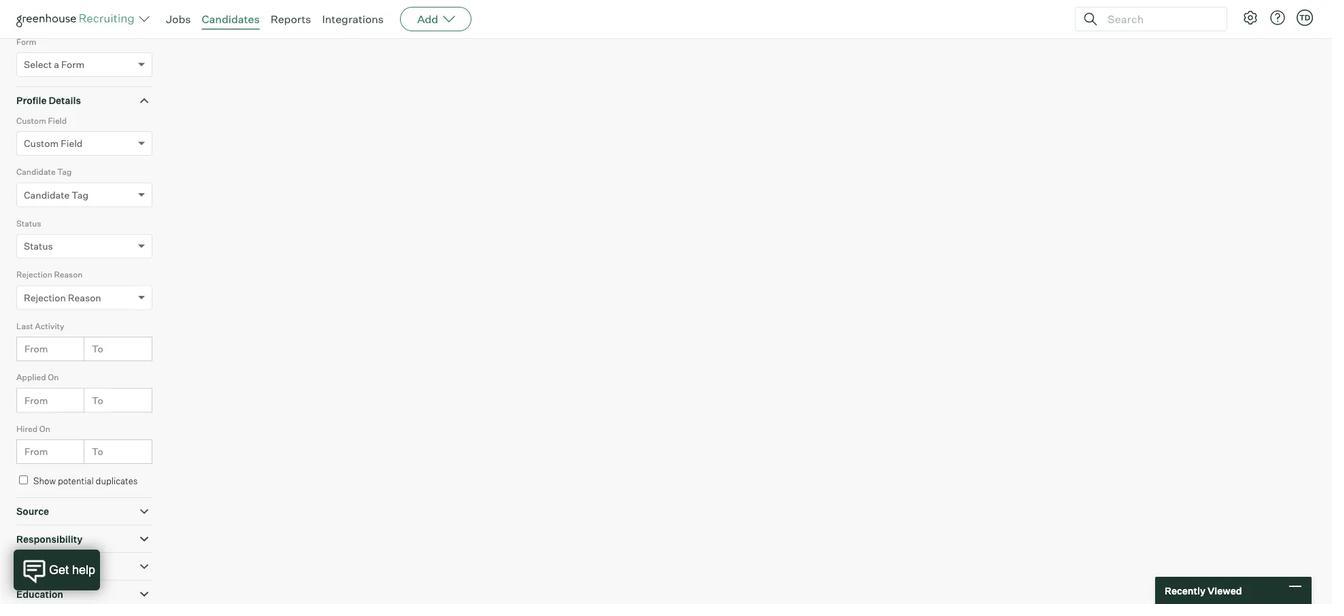 Task type: describe. For each thing, give the bounding box(es) containing it.
pending submission
[[33, 13, 115, 24]]

to for last activity
[[92, 343, 103, 355]]

configure image
[[1243, 10, 1259, 26]]

0 vertical spatial tag
[[57, 167, 72, 177]]

0 vertical spatial status
[[16, 218, 41, 228]]

pending
[[33, 13, 67, 24]]

status element
[[16, 217, 152, 268]]

0 vertical spatial rejection reason
[[16, 270, 83, 280]]

potential
[[58, 476, 94, 487]]

td
[[1300, 13, 1311, 22]]

custom field element
[[16, 114, 152, 166]]

0 vertical spatial candidate
[[16, 167, 56, 177]]

on for hired on
[[39, 424, 50, 434]]

0 horizontal spatial form
[[16, 37, 36, 47]]

from for last
[[24, 343, 48, 355]]

candidates
[[202, 12, 260, 26]]

applied
[[16, 372, 46, 383]]

from for applied
[[24, 395, 48, 406]]

profile details
[[16, 95, 81, 107]]

to for hired on
[[92, 446, 103, 458]]

greenhouse recruiting image
[[16, 11, 139, 27]]

Show potential duplicates checkbox
[[19, 476, 28, 485]]

1 vertical spatial rejection reason
[[24, 292, 101, 304]]

responsibility
[[16, 533, 82, 545]]

jobs
[[166, 12, 191, 26]]

0 vertical spatial reason
[[54, 270, 83, 280]]

submission
[[69, 13, 115, 24]]

1 vertical spatial custom
[[24, 138, 59, 150]]

last activity
[[16, 321, 64, 331]]

pipeline tasks
[[16, 561, 83, 573]]

0 vertical spatial rejection
[[16, 270, 52, 280]]

viewed
[[1208, 585, 1242, 597]]

education
[[16, 588, 63, 600]]

pipeline
[[16, 561, 54, 573]]

show potential duplicates
[[33, 476, 138, 487]]

0 vertical spatial custom
[[16, 115, 46, 126]]

applied on
[[16, 372, 59, 383]]

integrations link
[[322, 12, 384, 26]]

1 vertical spatial rejection
[[24, 292, 66, 304]]

add button
[[400, 7, 472, 31]]

integrations
[[322, 12, 384, 26]]

1 vertical spatial candidate tag
[[24, 189, 88, 201]]

form element
[[16, 35, 152, 87]]

1 vertical spatial status
[[24, 240, 53, 252]]



Task type: locate. For each thing, give the bounding box(es) containing it.
on right applied on the left bottom of the page
[[48, 372, 59, 383]]

0 vertical spatial form
[[16, 37, 36, 47]]

custom down profile
[[16, 115, 46, 126]]

candidate down custom field element
[[16, 167, 56, 177]]

rejection
[[16, 270, 52, 280], [24, 292, 66, 304]]

recently
[[1165, 585, 1206, 597]]

tasks
[[56, 561, 83, 573]]

candidate tag down custom field element
[[16, 167, 72, 177]]

0 vertical spatial custom field
[[16, 115, 67, 126]]

0 vertical spatial on
[[48, 372, 59, 383]]

2 from from the top
[[24, 395, 48, 406]]

reports
[[271, 12, 311, 26]]

candidate tag element
[[16, 166, 152, 217]]

candidate
[[16, 167, 56, 177], [24, 189, 70, 201]]

duplicates
[[96, 476, 138, 487]]

profile
[[16, 95, 47, 107]]

1 to from the top
[[92, 343, 103, 355]]

1 vertical spatial from
[[24, 395, 48, 406]]

add
[[417, 12, 438, 26]]

from down last activity
[[24, 343, 48, 355]]

from down hired on
[[24, 446, 48, 458]]

to
[[92, 343, 103, 355], [92, 395, 103, 406], [92, 446, 103, 458]]

candidate tag
[[16, 167, 72, 177], [24, 189, 88, 201]]

status
[[16, 218, 41, 228], [24, 240, 53, 252]]

hired
[[16, 424, 38, 434]]

1 vertical spatial on
[[39, 424, 50, 434]]

on
[[48, 372, 59, 383], [39, 424, 50, 434]]

recently viewed
[[1165, 585, 1242, 597]]

custom
[[16, 115, 46, 126], [24, 138, 59, 150]]

1 vertical spatial field
[[61, 138, 83, 150]]

show
[[33, 476, 56, 487]]

1 vertical spatial reason
[[68, 292, 101, 304]]

rejection reason
[[16, 270, 83, 280], [24, 292, 101, 304]]

activity
[[35, 321, 64, 331]]

1 vertical spatial candidate
[[24, 189, 70, 201]]

from down applied on
[[24, 395, 48, 406]]

tag
[[57, 167, 72, 177], [72, 189, 88, 201]]

source
[[16, 506, 49, 518]]

select
[[24, 59, 52, 71]]

tag down custom field element
[[57, 167, 72, 177]]

details
[[49, 95, 81, 107]]

3 from from the top
[[24, 446, 48, 458]]

candidate tag up status element
[[24, 189, 88, 201]]

last
[[16, 321, 33, 331]]

custom field
[[16, 115, 67, 126], [24, 138, 83, 150]]

reason
[[54, 270, 83, 280], [68, 292, 101, 304]]

status down candidate tag element
[[16, 218, 41, 228]]

form
[[16, 37, 36, 47], [61, 59, 85, 71]]

2 vertical spatial from
[[24, 446, 48, 458]]

0 vertical spatial to
[[92, 343, 103, 355]]

to for applied on
[[92, 395, 103, 406]]

rejection reason element
[[16, 268, 152, 320]]

0 vertical spatial field
[[48, 115, 67, 126]]

1 horizontal spatial form
[[61, 59, 85, 71]]

td button
[[1294, 7, 1316, 29]]

1 vertical spatial form
[[61, 59, 85, 71]]

td button
[[1297, 10, 1313, 26]]

reports link
[[271, 12, 311, 26]]

rejection reason up activity at the bottom of page
[[24, 292, 101, 304]]

from for hired
[[24, 446, 48, 458]]

Search text field
[[1105, 9, 1215, 29]]

2 vertical spatial to
[[92, 446, 103, 458]]

candidates link
[[202, 12, 260, 26]]

1 vertical spatial to
[[92, 395, 103, 406]]

Pending submission checkbox
[[19, 13, 28, 22]]

on for applied on
[[48, 372, 59, 383]]

select a form
[[24, 59, 85, 71]]

candidate up status element
[[24, 189, 70, 201]]

a
[[54, 59, 59, 71]]

rejection reason down status element
[[16, 270, 83, 280]]

field
[[48, 115, 67, 126], [61, 138, 83, 150]]

form right a
[[61, 59, 85, 71]]

from
[[24, 343, 48, 355], [24, 395, 48, 406], [24, 446, 48, 458]]

1 from from the top
[[24, 343, 48, 355]]

tag up status element
[[72, 189, 88, 201]]

custom down the 'profile details'
[[24, 138, 59, 150]]

1 vertical spatial custom field
[[24, 138, 83, 150]]

2 to from the top
[[92, 395, 103, 406]]

hired on
[[16, 424, 50, 434]]

on right "hired"
[[39, 424, 50, 434]]

status up rejection reason element
[[24, 240, 53, 252]]

form down pending submission option
[[16, 37, 36, 47]]

1 vertical spatial tag
[[72, 189, 88, 201]]

0 vertical spatial from
[[24, 343, 48, 355]]

jobs link
[[166, 12, 191, 26]]

3 to from the top
[[92, 446, 103, 458]]

0 vertical spatial candidate tag
[[16, 167, 72, 177]]



Task type: vqa. For each thing, say whether or not it's contained in the screenshot.
saved link
no



